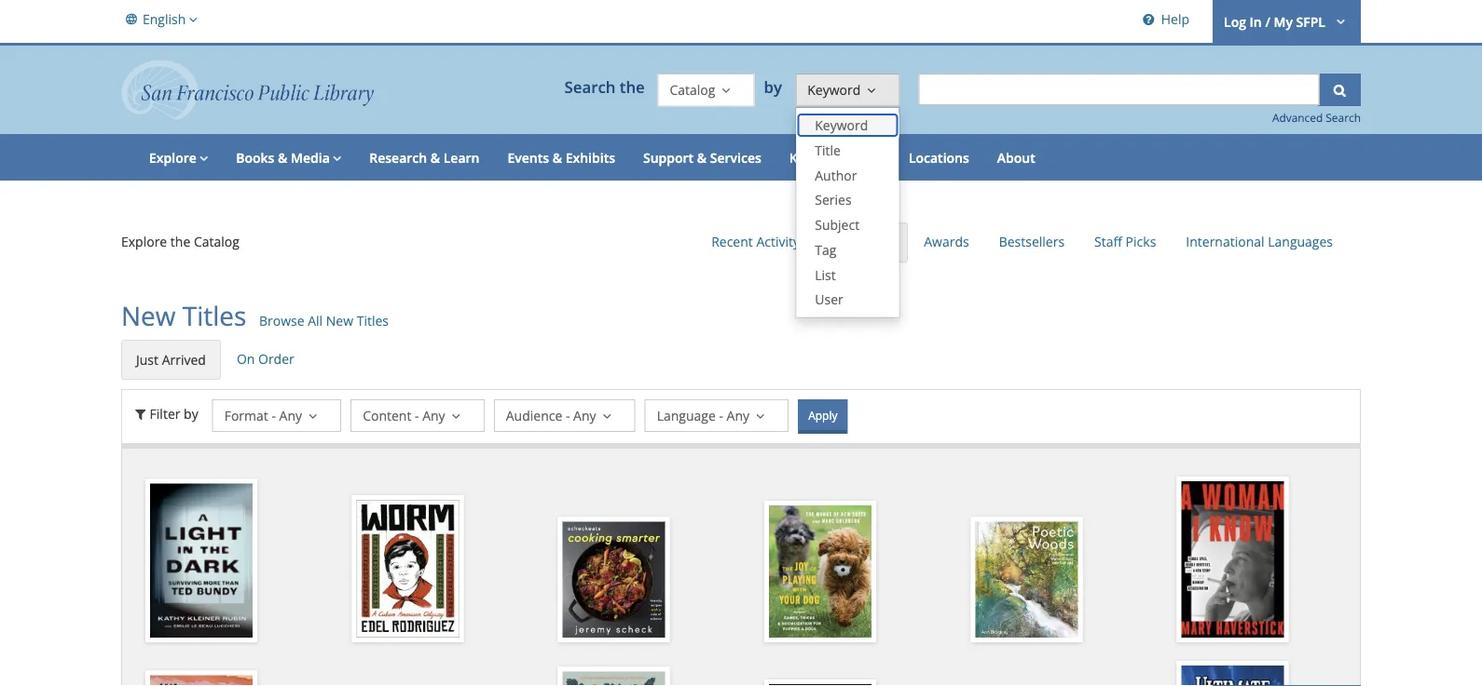 Task type: locate. For each thing, give the bounding box(es) containing it.
& right books
[[278, 149, 287, 166]]

2 horizontal spatial titles
[[861, 234, 893, 252]]

language - any
[[657, 407, 749, 424]]

staff picks link
[[1080, 223, 1170, 261]]

arrow image right sfpl
[[1329, 12, 1350, 29]]

1 horizontal spatial catalog
[[670, 81, 715, 99]]

explore left books
[[149, 149, 196, 166]]

arrow image left books
[[196, 149, 208, 166]]

new down subject
[[831, 234, 858, 252]]

0 horizontal spatial catalog
[[194, 233, 239, 250]]

events & exhibits
[[508, 149, 615, 166]]

arrived
[[162, 351, 206, 369]]

titles up on
[[182, 298, 246, 334]]

exhibits
[[566, 149, 615, 166]]

any right the format at the bottom left
[[279, 407, 302, 424]]

advanced
[[1272, 110, 1323, 125]]

the down explore link
[[170, 233, 190, 250]]

new inside new titles link
[[831, 234, 858, 252]]

audience - any
[[506, 407, 596, 424]]

1 horizontal spatial search
[[1326, 110, 1361, 125]]

- right the format at the bottom left
[[272, 407, 276, 424]]

1 vertical spatial explore
[[121, 233, 167, 250]]

new titles inside new titles link
[[831, 234, 893, 252]]

0 horizontal spatial by
[[184, 405, 198, 423]]

0 horizontal spatial search
[[564, 76, 616, 98]]

activity
[[756, 233, 800, 251]]

series link
[[796, 188, 899, 213]]

user
[[815, 291, 843, 309]]

1 horizontal spatial arrow image
[[330, 149, 341, 166]]

1 - from the left
[[272, 407, 276, 424]]

new up just
[[121, 298, 176, 334]]

recent activity
[[711, 233, 800, 251]]

1 vertical spatial the
[[170, 233, 190, 250]]

search the
[[564, 76, 645, 98]]

audience
[[506, 407, 562, 424]]

1 & from the left
[[278, 149, 287, 166]]

0 vertical spatial the
[[620, 76, 645, 98]]

any right the "audience"
[[573, 407, 596, 424]]

- right the "audience"
[[566, 407, 570, 424]]

log
[[1224, 13, 1246, 31]]

a light in the dark image
[[150, 484, 253, 638]]

explore for explore
[[149, 149, 196, 166]]

search up exhibits
[[564, 76, 616, 98]]

any
[[279, 407, 302, 424], [422, 407, 445, 424], [573, 407, 596, 424], [727, 407, 749, 424]]

1 vertical spatial search
[[1326, 110, 1361, 125]]

arrow image inside books & media link
[[330, 149, 341, 166]]

browse
[[259, 312, 304, 330]]

& right events
[[552, 149, 562, 166]]

explore
[[149, 149, 196, 166], [121, 233, 167, 250]]

0 horizontal spatial the
[[170, 233, 190, 250]]

1 vertical spatial new titles
[[121, 298, 246, 334]]

worm image
[[356, 501, 459, 638]]

any for format - any
[[279, 407, 302, 424]]

1 any from the left
[[279, 407, 302, 424]]

-
[[272, 407, 276, 424], [415, 407, 419, 424], [566, 407, 570, 424], [719, 407, 723, 424]]

1 vertical spatial keyword
[[815, 116, 868, 134]]

staff picks
[[1094, 233, 1156, 251]]

about
[[997, 149, 1035, 166]]

by
[[764, 76, 786, 98], [184, 405, 198, 423]]

1 horizontal spatial new titles
[[831, 234, 893, 252]]

new titles
[[831, 234, 893, 252], [121, 298, 246, 334]]

learn
[[443, 149, 480, 166]]

4 & from the left
[[697, 149, 707, 166]]

titles
[[861, 234, 893, 252], [182, 298, 246, 334], [357, 312, 389, 330]]

- right language
[[719, 407, 723, 424]]

explore down explore link
[[121, 233, 167, 250]]

filter
[[150, 405, 180, 423]]

keyword up keyword 'link'
[[807, 81, 861, 99]]

2 horizontal spatial arrow image
[[1329, 12, 1350, 29]]

&
[[278, 149, 287, 166], [430, 149, 440, 166], [552, 149, 562, 166], [697, 149, 707, 166]]

arrow image
[[186, 9, 197, 29]]

0 vertical spatial by
[[764, 76, 786, 98]]

about link
[[983, 134, 1049, 181]]

3 any from the left
[[573, 407, 596, 424]]

search down search image
[[1326, 110, 1361, 125]]

0 horizontal spatial new
[[121, 298, 176, 334]]

list
[[815, 266, 836, 284]]

media
[[291, 149, 330, 166]]

any for language - any
[[727, 407, 749, 424]]

2 any from the left
[[422, 407, 445, 424]]

- for audience
[[566, 407, 570, 424]]

just arrived
[[136, 351, 206, 369]]

titles up list link
[[861, 234, 893, 252]]

4 - from the left
[[719, 407, 723, 424]]

any right content
[[422, 407, 445, 424]]

arrow image inside explore link
[[196, 149, 208, 166]]

books & media link
[[222, 134, 355, 181]]

catalog
[[670, 81, 715, 99], [194, 233, 239, 250]]

keyword
[[807, 81, 861, 99], [815, 116, 868, 134]]

awards
[[924, 233, 969, 251]]

arrow image left research
[[330, 149, 341, 166]]

catalog down explore link
[[194, 233, 239, 250]]

& for research
[[430, 149, 440, 166]]

new titles up arrived
[[121, 298, 246, 334]]

tag
[[815, 241, 836, 259]]

1 vertical spatial by
[[184, 405, 198, 423]]

0 horizontal spatial new titles
[[121, 298, 246, 334]]

- right content
[[415, 407, 419, 424]]

None search field
[[918, 74, 1319, 106]]

language
[[657, 407, 716, 424]]

0 horizontal spatial arrow image
[[196, 149, 208, 166]]

0 vertical spatial new titles
[[831, 234, 893, 252]]

& left learn
[[430, 149, 440, 166]]

title
[[815, 141, 841, 159]]

new inside browse all new titles link
[[326, 312, 353, 330]]

sfpl
[[1296, 13, 1325, 31]]

by right catalog dropdown button on the top
[[764, 76, 786, 98]]

international
[[1186, 233, 1264, 251]]

keyword inside keyword dropdown button
[[807, 81, 861, 99]]

this wheel of rocks image
[[150, 676, 253, 687]]

international languages link
[[1172, 223, 1347, 261]]

3 & from the left
[[552, 149, 562, 166]]

1 horizontal spatial the
[[620, 76, 645, 98]]

advanced search
[[1272, 110, 1361, 125]]

keyword up the title link
[[815, 116, 868, 134]]

the left catalog dropdown button on the top
[[620, 76, 645, 98]]

1 horizontal spatial new
[[326, 312, 353, 330]]

any right language
[[727, 407, 749, 424]]

new right all
[[326, 312, 353, 330]]

format
[[224, 407, 268, 424]]

2 & from the left
[[430, 149, 440, 166]]

arrow image inside "log in / my sfpl" link
[[1329, 12, 1350, 29]]

4 any from the left
[[727, 407, 749, 424]]

keyword button
[[795, 74, 900, 107]]

author
[[815, 166, 857, 184]]

by right filter
[[184, 405, 198, 423]]

help circled image
[[1140, 10, 1158, 27]]

filter image
[[131, 405, 150, 423]]

2 - from the left
[[415, 407, 419, 424]]

catalog up support & services link
[[670, 81, 715, 99]]

new titles link
[[816, 223, 908, 263]]

0 vertical spatial keyword
[[807, 81, 861, 99]]

0 vertical spatial explore
[[149, 149, 196, 166]]

0 vertical spatial catalog
[[670, 81, 715, 99]]

arrow image
[[1329, 12, 1350, 29], [196, 149, 208, 166], [330, 149, 341, 166]]

all
[[308, 312, 323, 330]]

help link
[[1135, 0, 1194, 43]]

recent
[[711, 233, 753, 251]]

browse all new titles link
[[259, 312, 389, 331]]

international languages
[[1186, 233, 1333, 251]]

the for explore
[[170, 233, 190, 250]]

arrow image for log in / my sfpl
[[1329, 12, 1350, 29]]

3 - from the left
[[566, 407, 570, 424]]

the for search
[[620, 76, 645, 98]]

bestsellers link
[[985, 223, 1079, 261]]

the
[[620, 76, 645, 98], [170, 233, 190, 250]]

titles right all
[[357, 312, 389, 330]]

& right support
[[697, 149, 707, 166]]

audience - any button
[[494, 400, 635, 433]]

recent activity link
[[697, 223, 814, 261]]

arrow image for explore
[[196, 149, 208, 166]]

tag link
[[796, 238, 899, 263]]

on order link
[[223, 340, 308, 378]]

2 horizontal spatial new
[[831, 234, 858, 252]]

new titles down subject
[[831, 234, 893, 252]]



Task type: describe. For each thing, give the bounding box(es) containing it.
author link
[[796, 163, 899, 188]]

picks
[[1126, 233, 1156, 251]]

english
[[143, 10, 186, 27]]

order
[[258, 350, 294, 368]]

events & exhibits link
[[494, 134, 629, 181]]

advanced search link
[[1272, 110, 1361, 125]]

search image
[[1330, 81, 1349, 99]]

format - any
[[224, 407, 302, 424]]

any for audience - any
[[573, 407, 596, 424]]

support
[[643, 149, 694, 166]]

keyword title author series subject tag list user
[[815, 116, 868, 309]]

help
[[1161, 10, 1189, 27]]

apply button
[[798, 400, 848, 434]]

services
[[710, 149, 761, 166]]

arrow image for books & media
[[330, 149, 341, 166]]

events
[[508, 149, 549, 166]]

ultimate power negotiating for salespeople master course image
[[1182, 666, 1284, 687]]

locations link
[[895, 134, 983, 181]]

on
[[237, 350, 255, 368]]

in
[[1250, 13, 1262, 31]]

& for books
[[278, 149, 287, 166]]

poetic woods image
[[975, 522, 1078, 638]]

list link
[[796, 263, 899, 288]]

keyword for keyword title author series subject tag list user
[[815, 116, 868, 134]]

languages
[[1268, 233, 1333, 251]]

awards link
[[910, 223, 983, 261]]

support & services link
[[629, 134, 775, 181]]

a woman i know image
[[1182, 482, 1284, 638]]

& for support
[[697, 149, 707, 166]]

apply
[[808, 408, 837, 424]]

content - any
[[363, 407, 445, 424]]

catalog inside dropdown button
[[670, 81, 715, 99]]

support & services
[[643, 149, 761, 166]]

books & media
[[236, 149, 330, 166]]

format - any button
[[212, 400, 341, 433]]

bestsellers
[[999, 233, 1065, 251]]

cooking smarter image
[[563, 522, 665, 638]]

kids link
[[775, 134, 830, 181]]

title link
[[796, 138, 899, 163]]

1 horizontal spatial by
[[764, 76, 786, 98]]

san francisco public library image
[[121, 60, 374, 120]]

/
[[1265, 13, 1270, 31]]

1 vertical spatial catalog
[[194, 233, 239, 250]]

0 horizontal spatial titles
[[182, 298, 246, 334]]

just
[[136, 351, 158, 369]]

the joy of playing with your dog image
[[769, 506, 872, 638]]

kids
[[789, 149, 816, 166]]

keyword for keyword
[[807, 81, 861, 99]]

research & learn
[[369, 149, 480, 166]]

language - any button
[[645, 400, 789, 433]]

series
[[815, 191, 852, 209]]

research
[[369, 149, 427, 166]]

cacophony of bone image
[[563, 673, 665, 687]]

just arrived link
[[121, 340, 221, 380]]

- for language
[[719, 407, 723, 424]]

browse all new titles
[[259, 312, 389, 330]]

filter by
[[150, 405, 198, 423]]

locations
[[909, 149, 969, 166]]

research & learn link
[[355, 134, 494, 181]]

explore for explore the catalog
[[121, 233, 167, 250]]

0 vertical spatial search
[[564, 76, 616, 98]]

explore link
[[135, 134, 222, 181]]

1 horizontal spatial titles
[[357, 312, 389, 330]]

subject link
[[796, 213, 899, 238]]

content
[[363, 407, 411, 424]]

log in / my sfpl
[[1224, 13, 1325, 31]]

any for content - any
[[422, 407, 445, 424]]

content - any button
[[351, 400, 484, 433]]

on order
[[237, 350, 294, 368]]

log in / my sfpl link
[[1213, 0, 1361, 43]]

- for content
[[415, 407, 419, 424]]

english link
[[121, 0, 202, 38]]

user link
[[796, 288, 899, 313]]

my
[[1274, 13, 1293, 31]]

books
[[236, 149, 274, 166]]

catalog button
[[657, 74, 754, 107]]

& for events
[[552, 149, 562, 166]]

- for format
[[272, 407, 276, 424]]

explore the catalog
[[121, 233, 239, 250]]

staff
[[1094, 233, 1122, 251]]

subject
[[815, 216, 860, 234]]

keyword link
[[796, 113, 899, 138]]



Task type: vqa. For each thing, say whether or not it's contained in the screenshot.
BOOKS & MEDIA
yes



